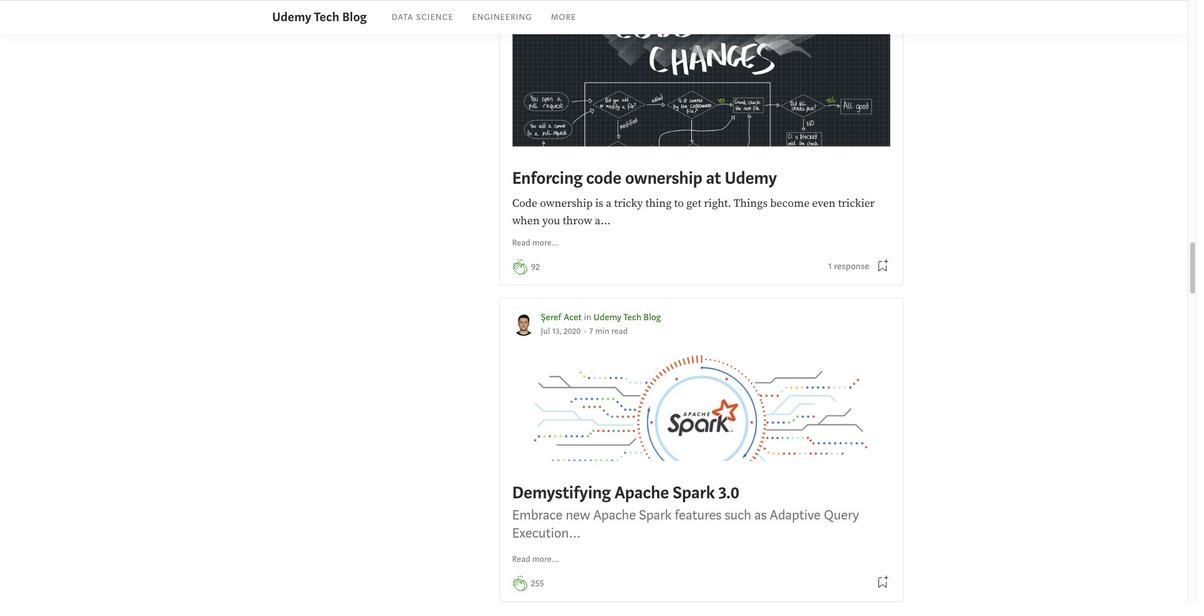 Task type: describe. For each thing, give the bounding box(es) containing it.
data
[[392, 12, 414, 23]]

1 vertical spatial udemy
[[594, 312, 622, 324]]

response
[[835, 261, 870, 272]]

more link
[[551, 12, 577, 23]]

1 vertical spatial blog
[[644, 312, 661, 324]]

query
[[824, 506, 860, 525]]

tricky
[[615, 196, 643, 211]]

trickier
[[839, 196, 875, 211]]

1 vertical spatial udemy tech blog link
[[594, 312, 661, 324]]

enforcing code ownership at udemy
[[512, 167, 777, 190]]

a
[[606, 196, 612, 211]]

new
[[566, 506, 590, 525]]

read more… link for demystifying apache spark 3.0
[[512, 554, 560, 567]]

code
[[586, 167, 622, 190]]

embrace
[[512, 506, 563, 525]]

2,
[[557, 12, 563, 23]]

more
[[551, 12, 577, 23]]

udemy inside udemy tech blog link
[[272, 8, 312, 25]]

92 button
[[531, 261, 540, 275]]

1 response link
[[829, 260, 870, 274]]

read for enforcing code ownership at udemy
[[512, 238, 531, 249]]

thing
[[646, 196, 672, 211]]

1 horizontal spatial tech
[[624, 312, 642, 324]]

0 vertical spatial ownership
[[625, 167, 703, 190]]

in
[[584, 312, 592, 324]]

spark 3.0
[[673, 482, 740, 504]]

read more… for enforcing code ownership at udemy
[[512, 238, 560, 249]]

such
[[725, 506, 752, 525]]

oct
[[541, 12, 555, 23]]

more… for demystifying apache spark 3.0
[[533, 555, 560, 566]]

255
[[531, 579, 544, 590]]

code ownership is a tricky thing to get right. things become even trickier when you throw a…
[[512, 196, 875, 228]]

şeref
[[541, 312, 562, 324]]

13,
[[552, 326, 562, 337]]

to
[[675, 196, 684, 211]]

adaptive
[[770, 506, 821, 525]]

at udemy
[[706, 167, 777, 190]]

science
[[416, 12, 454, 23]]

engineering link
[[472, 12, 533, 23]]

jul 13, 2020
[[541, 326, 581, 337]]

oct 2, 2020
[[541, 12, 582, 23]]

jul
[[541, 326, 550, 337]]

is
[[596, 196, 604, 211]]

become
[[771, 196, 810, 211]]

spark
[[639, 506, 672, 525]]

0 vertical spatial udemy tech blog link
[[272, 8, 367, 27]]

7 min read image
[[589, 326, 628, 337]]

acet
[[564, 312, 582, 324]]

execution…
[[512, 525, 581, 543]]

read more… for demystifying apache spark 3.0
[[512, 555, 560, 566]]



Task type: locate. For each thing, give the bounding box(es) containing it.
apache up spark
[[615, 482, 669, 504]]

0 horizontal spatial udemy
[[272, 8, 312, 25]]

ownership up thing
[[625, 167, 703, 190]]

more…
[[533, 238, 560, 249], [533, 555, 560, 566]]

data science link
[[392, 12, 454, 23]]

0 vertical spatial tech
[[314, 8, 340, 25]]

2 more… from the top
[[533, 555, 560, 566]]

1 vertical spatial read more… link
[[512, 554, 560, 567]]

1 vertical spatial tech
[[624, 312, 642, 324]]

features
[[675, 506, 722, 525]]

2 read from the top
[[512, 555, 531, 566]]

go to the profile of şeref acet image
[[512, 314, 535, 336]]

0 horizontal spatial tech
[[314, 8, 340, 25]]

throw
[[563, 214, 593, 228]]

more… for enforcing code ownership at udemy
[[533, 238, 560, 249]]

2 read more… from the top
[[512, 555, 560, 566]]

demystifying apache spark 3.0 embrace new apache spark features such as adaptive query execution…
[[512, 482, 860, 543]]

demystifying
[[512, 482, 611, 504]]

you
[[543, 214, 560, 228]]

go to the profile of ryan clark image
[[512, 0, 535, 22]]

2020 for jul 13, 2020
[[564, 326, 581, 337]]

0 vertical spatial 2020
[[565, 12, 582, 23]]

şeref acet link
[[541, 312, 582, 324]]

0 horizontal spatial ownership
[[540, 196, 593, 211]]

more… up 255
[[533, 555, 560, 566]]

1 vertical spatial more…
[[533, 555, 560, 566]]

data science
[[392, 12, 454, 23]]

even
[[813, 196, 836, 211]]

0 vertical spatial udemy
[[272, 8, 312, 25]]

2020
[[565, 12, 582, 23], [564, 326, 581, 337]]

1 vertical spatial ownership
[[540, 196, 593, 211]]

read more… link
[[512, 237, 560, 250], [512, 554, 560, 567]]

read more… link up 92
[[512, 237, 560, 250]]

1 horizontal spatial udemy
[[594, 312, 622, 324]]

enforcing
[[512, 167, 583, 190]]

0 vertical spatial apache
[[615, 482, 669, 504]]

apache
[[615, 482, 669, 504], [594, 506, 636, 525]]

read more… link for enforcing code ownership at udemy
[[512, 237, 560, 250]]

1 response
[[829, 261, 870, 272]]

1 vertical spatial 2020
[[564, 326, 581, 337]]

read more… up 92
[[512, 238, 560, 249]]

255 button
[[531, 578, 544, 592]]

0 vertical spatial read
[[512, 238, 531, 249]]

2 read more… link from the top
[[512, 554, 560, 567]]

1 read from the top
[[512, 238, 531, 249]]

more… down you
[[533, 238, 560, 249]]

things
[[734, 196, 768, 211]]

a…
[[595, 214, 611, 228]]

read more…
[[512, 238, 560, 249], [512, 555, 560, 566]]

engineering
[[472, 12, 533, 23]]

0 horizontal spatial udemy tech blog link
[[272, 8, 367, 27]]

ownership up throw
[[540, 196, 593, 211]]

read for demystifying apache spark 3.0
[[512, 555, 531, 566]]

right.
[[704, 196, 732, 211]]

2020 right 2,
[[565, 12, 582, 23]]

2020 down acet
[[564, 326, 581, 337]]

1 vertical spatial read
[[512, 555, 531, 566]]

0 vertical spatial blog
[[342, 8, 367, 25]]

jul 13, 2020 link
[[541, 326, 581, 337]]

0 vertical spatial read more…
[[512, 238, 560, 249]]

read
[[512, 238, 531, 249], [512, 555, 531, 566]]

oct 2, 2020 link
[[541, 12, 582, 23]]

1 vertical spatial apache
[[594, 506, 636, 525]]

1 horizontal spatial blog
[[644, 312, 661, 324]]

get
[[687, 196, 702, 211]]

code
[[512, 196, 538, 211]]

0 vertical spatial more…
[[533, 238, 560, 249]]

blog
[[342, 8, 367, 25], [644, 312, 661, 324]]

2020 for oct 2, 2020
[[565, 12, 582, 23]]

as
[[755, 506, 767, 525]]

1 more… from the top
[[533, 238, 560, 249]]

read more… link up 255
[[512, 554, 560, 567]]

0 horizontal spatial blog
[[342, 8, 367, 25]]

read more… up 255
[[512, 555, 560, 566]]

1 vertical spatial read more…
[[512, 555, 560, 566]]

ownership inside code ownership is a tricky thing to get right. things become even trickier when you throw a…
[[540, 196, 593, 211]]

0 vertical spatial read more… link
[[512, 237, 560, 250]]

when
[[512, 214, 540, 228]]

1
[[829, 261, 832, 272]]

read down "execution…" at the left bottom of page
[[512, 555, 531, 566]]

1 read more… from the top
[[512, 238, 560, 249]]

1 horizontal spatial udemy tech blog link
[[594, 312, 661, 324]]

read down when
[[512, 238, 531, 249]]

udemy tech blog
[[272, 8, 367, 25]]

1 horizontal spatial ownership
[[625, 167, 703, 190]]

şeref acet in udemy tech blog
[[541, 312, 661, 324]]

1 read more… link from the top
[[512, 237, 560, 250]]

tech
[[314, 8, 340, 25], [624, 312, 642, 324]]

92
[[531, 262, 540, 274]]

ownership
[[625, 167, 703, 190], [540, 196, 593, 211]]

udemy
[[272, 8, 312, 25], [594, 312, 622, 324]]

udemy tech blog link
[[272, 8, 367, 27], [594, 312, 661, 324]]

apache right new
[[594, 506, 636, 525]]



Task type: vqa. For each thing, say whether or not it's contained in the screenshot.
the Sep
no



